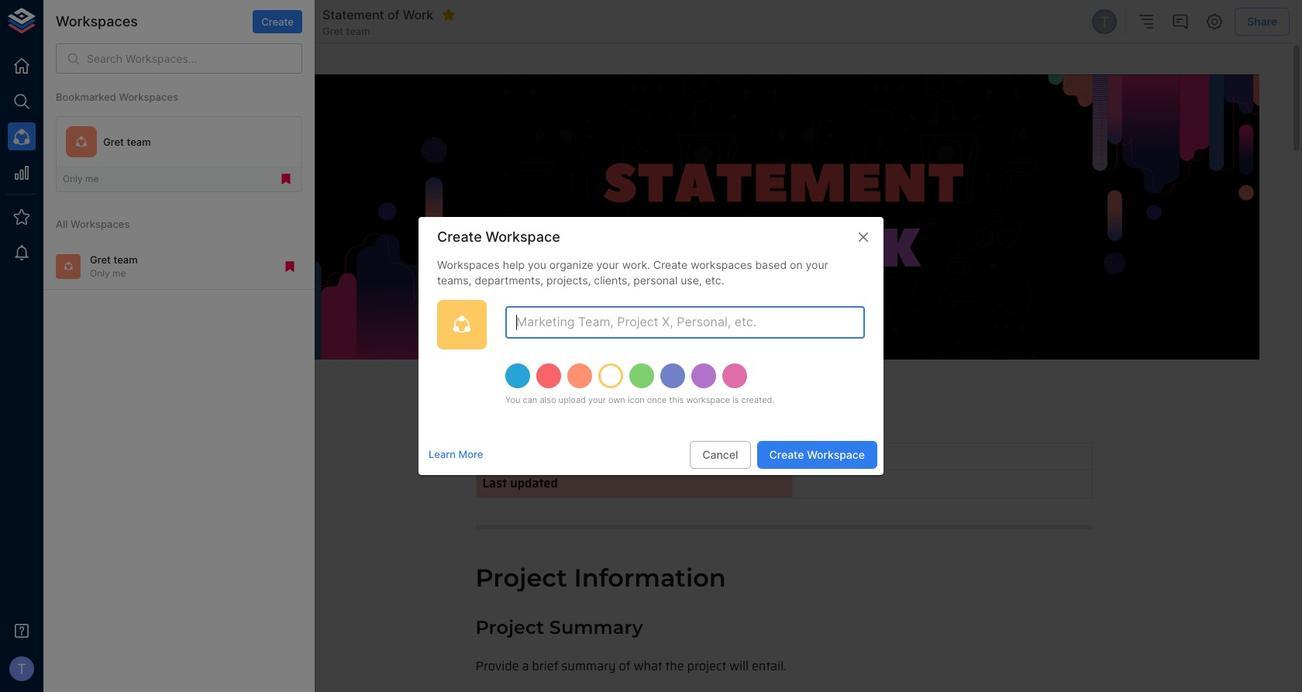 Task type: vqa. For each thing, say whether or not it's contained in the screenshot.
&
no



Task type: locate. For each thing, give the bounding box(es) containing it.
1 horizontal spatial me
[[112, 267, 126, 279]]

1 horizontal spatial of
[[388, 7, 400, 22]]

only up "all"
[[63, 173, 83, 184]]

gret down untitled subpage link
[[103, 136, 124, 148]]

statement up bookmarked
[[70, 54, 128, 69]]

statement of work
[[323, 7, 434, 22], [70, 54, 174, 69]]

share
[[1248, 15, 1278, 28]]

0 horizontal spatial work
[[145, 54, 174, 69]]

hide wiki image
[[60, 12, 79, 31]]

1 vertical spatial gret team
[[103, 136, 151, 148]]

work
[[403, 7, 434, 22], [145, 54, 174, 69]]

once
[[647, 395, 667, 406]]

workspaces inside workspaces help you organize your work. create workspaces based on your teams, departments, projects, clients, personal use, etc.
[[437, 258, 500, 271]]

gret down all workspaces
[[90, 254, 111, 266]]

untitled subpage down statement of work link
[[81, 92, 170, 106]]

team
[[346, 25, 370, 37], [127, 136, 151, 148], [113, 254, 138, 266]]

subpage inside "button"
[[213, 15, 256, 28]]

work up untitled subpage link
[[145, 54, 174, 69]]

statement of work link
[[43, 43, 276, 81]]

untitled subpage link
[[81, 92, 170, 107]]

0 vertical spatial statement
[[323, 7, 384, 22]]

1 vertical spatial statement
[[70, 54, 128, 69]]

me
[[85, 173, 99, 184], [112, 267, 126, 279]]

1 vertical spatial statement of work
[[70, 54, 174, 69]]

add subpage button
[[183, 10, 264, 34]]

etc.
[[705, 273, 725, 287]]

untitled down statement of work link
[[81, 92, 121, 106]]

0 horizontal spatial workspace
[[486, 229, 560, 245]]

1 vertical spatial untitled subpage
[[99, 117, 189, 130]]

1 horizontal spatial gret team
[[323, 25, 370, 37]]

create up teams,
[[437, 229, 482, 245]]

all
[[56, 218, 68, 230]]

your up "clients,"
[[597, 258, 619, 271]]

statement of work up gret team link
[[323, 7, 434, 22]]

create inside 'button'
[[261, 15, 294, 28]]

2 vertical spatial gret
[[90, 254, 111, 266]]

create workspace button
[[757, 441, 878, 469]]

me up all workspaces
[[85, 173, 99, 184]]

1 vertical spatial untitled
[[99, 117, 140, 130]]

team down untitled subpage link
[[127, 136, 151, 148]]

icon
[[628, 395, 645, 406]]

0 vertical spatial untitled
[[81, 92, 121, 106]]

0 vertical spatial only
[[63, 173, 83, 184]]

1 vertical spatial only
[[90, 267, 110, 279]]

only me
[[63, 173, 99, 184]]

gret
[[323, 25, 343, 37], [103, 136, 124, 148], [90, 254, 111, 266]]

0 vertical spatial t button
[[1090, 7, 1120, 36]]

0 horizontal spatial create workspace
[[437, 229, 560, 245]]

2 vertical spatial subpage
[[143, 117, 189, 130]]

0 vertical spatial subpage
[[213, 15, 256, 28]]

work inside statement of work link
[[145, 54, 174, 69]]

go back image
[[293, 12, 312, 31]]

0 vertical spatial gret
[[323, 25, 343, 37]]

bookmarked workspaces
[[56, 91, 178, 103]]

1 vertical spatial me
[[112, 267, 126, 279]]

subpage
[[213, 15, 256, 28], [124, 92, 170, 106], [143, 117, 189, 130]]

gret team right go back image
[[323, 25, 370, 37]]

workspace
[[486, 229, 560, 245], [807, 448, 865, 461]]

1 horizontal spatial t button
[[1090, 7, 1120, 36]]

of
[[388, 7, 400, 22], [131, 54, 142, 69]]

add subpage
[[191, 15, 256, 28]]

untitled down untitled subpage link
[[99, 117, 140, 130]]

me down all workspaces
[[112, 267, 126, 279]]

statement of work up bookmarked workspaces
[[70, 54, 174, 69]]

subpage down untitled subpage link
[[143, 117, 189, 130]]

your left own
[[589, 395, 606, 406]]

0 vertical spatial t
[[1101, 13, 1110, 30]]

workspaces
[[56, 13, 138, 30], [119, 91, 178, 103], [71, 218, 130, 230], [437, 258, 500, 271]]

learn more
[[429, 448, 483, 461]]

0 vertical spatial team
[[346, 25, 370, 37]]

1 vertical spatial t button
[[5, 652, 39, 686]]

2 vertical spatial team
[[113, 254, 138, 266]]

create workspace
[[437, 229, 560, 245], [770, 448, 865, 461]]

0 horizontal spatial me
[[85, 173, 99, 184]]

0 horizontal spatial t button
[[5, 652, 39, 686]]

1 vertical spatial subpage
[[124, 92, 170, 106]]

remove favorite image
[[442, 8, 456, 22]]

subpage for untitled subpage link
[[124, 92, 170, 106]]

0 horizontal spatial statement
[[70, 54, 128, 69]]

create up personal
[[654, 258, 688, 271]]

1 horizontal spatial t
[[1101, 13, 1110, 30]]

1 vertical spatial create workspace
[[770, 448, 865, 461]]

1 vertical spatial t
[[17, 661, 26, 678]]

untitled inside untitled subpage link
[[81, 92, 121, 106]]

gret team
[[323, 25, 370, 37], [103, 136, 151, 148]]

0 horizontal spatial only
[[63, 173, 83, 184]]

only down all workspaces
[[90, 267, 110, 279]]

only
[[63, 173, 83, 184], [90, 267, 110, 279]]

0 horizontal spatial gret team
[[103, 136, 151, 148]]

your
[[597, 258, 619, 271], [806, 258, 829, 271], [589, 395, 606, 406]]

gret team down untitled subpage link
[[103, 136, 151, 148]]

work left remove favorite icon
[[403, 7, 434, 22]]

subpage down statement of work link
[[124, 92, 170, 106]]

0 horizontal spatial t
[[17, 661, 26, 678]]

of left remove favorite icon
[[388, 7, 400, 22]]

all workspaces
[[56, 218, 130, 230]]

organize
[[550, 258, 594, 271]]

untitled
[[81, 92, 121, 106], [99, 117, 140, 130]]

gret team only me
[[90, 254, 138, 279]]

workspaces up teams,
[[437, 258, 500, 271]]

create down created.
[[770, 448, 804, 461]]

create
[[261, 15, 294, 28], [437, 229, 482, 245], [654, 258, 688, 271], [770, 448, 804, 461]]

statement
[[323, 7, 384, 22], [70, 54, 128, 69]]

statement up gret team link
[[323, 7, 384, 22]]

personal
[[634, 273, 678, 287]]

1 horizontal spatial statement
[[323, 7, 384, 22]]

0 vertical spatial untitled subpage
[[81, 92, 170, 106]]

workspaces right "all"
[[71, 218, 130, 230]]

untitled subpage down untitled subpage link
[[99, 117, 189, 130]]

1 horizontal spatial workspace
[[807, 448, 865, 461]]

1 vertical spatial workspace
[[807, 448, 865, 461]]

your for created.
[[589, 395, 606, 406]]

team right go back image
[[346, 25, 370, 37]]

remove bookmark image
[[283, 260, 297, 274]]

subpage right add
[[213, 15, 256, 28]]

0 vertical spatial of
[[388, 7, 400, 22]]

departments,
[[475, 273, 544, 287]]

your for teams,
[[597, 258, 619, 271]]

gret right go back image
[[323, 25, 343, 37]]

t button
[[1090, 7, 1120, 36], [5, 652, 39, 686]]

0 vertical spatial statement of work
[[323, 7, 434, 22]]

workspaces help you organize your work. create workspaces based on your teams, departments, projects, clients, personal use, etc.
[[437, 258, 829, 287]]

1 horizontal spatial only
[[90, 267, 110, 279]]

t
[[1101, 13, 1110, 30], [17, 661, 26, 678]]

0 vertical spatial work
[[403, 7, 434, 22]]

1 vertical spatial of
[[131, 54, 142, 69]]

of up untitled subpage link
[[131, 54, 142, 69]]

is
[[733, 395, 739, 406]]

you
[[528, 258, 547, 271]]

1 vertical spatial work
[[145, 54, 174, 69]]

create right add subpage
[[261, 15, 294, 28]]

based
[[756, 258, 787, 271]]

create workspace inside button
[[770, 448, 865, 461]]

0 vertical spatial create workspace
[[437, 229, 560, 245]]

gret team link
[[323, 24, 370, 38]]

0 vertical spatial gret team
[[323, 25, 370, 37]]

team down all workspaces
[[113, 254, 138, 266]]

1 horizontal spatial create workspace
[[770, 448, 865, 461]]

untitled subpage
[[81, 92, 170, 106], [99, 117, 189, 130]]



Task type: describe. For each thing, give the bounding box(es) containing it.
also
[[540, 395, 556, 406]]

this
[[669, 395, 684, 406]]

use,
[[681, 273, 702, 287]]

workspaces
[[691, 258, 753, 271]]

me inside 'gret team only me'
[[112, 267, 126, 279]]

can
[[523, 395, 538, 406]]

settings image
[[1206, 12, 1225, 31]]

create button
[[253, 10, 302, 34]]

more
[[459, 448, 483, 461]]

1 horizontal spatial work
[[403, 7, 434, 22]]

0 horizontal spatial statement of work
[[70, 54, 174, 69]]

projects,
[[547, 273, 591, 287]]

cancel
[[703, 448, 739, 461]]

workspace inside button
[[807, 448, 865, 461]]

learn more button
[[425, 443, 487, 467]]

cancel button
[[690, 441, 751, 469]]

workspaces down statement of work link
[[119, 91, 178, 103]]

learn
[[429, 448, 456, 461]]

0 vertical spatial workspace
[[486, 229, 560, 245]]

you
[[506, 395, 521, 406]]

teams,
[[437, 273, 472, 287]]

bookmarked
[[56, 91, 116, 103]]

0 horizontal spatial of
[[131, 54, 142, 69]]

Search Workspaces... text field
[[87, 43, 302, 74]]

workspaces up statement of work link
[[56, 13, 138, 30]]

comments image
[[1172, 12, 1190, 31]]

subpage for add subpage "button"
[[213, 15, 256, 28]]

create workspace dialog
[[419, 217, 884, 475]]

1 vertical spatial team
[[127, 136, 151, 148]]

Marketing Team, Project X, Personal, etc. text field
[[506, 306, 865, 339]]

clients,
[[594, 273, 631, 287]]

gret inside 'gret team only me'
[[90, 254, 111, 266]]

only inside 'gret team only me'
[[90, 267, 110, 279]]

your right on
[[806, 258, 829, 271]]

team inside gret team link
[[346, 25, 370, 37]]

share button
[[1235, 8, 1290, 36]]

1 horizontal spatial statement of work
[[323, 7, 434, 22]]

0 vertical spatial me
[[85, 173, 99, 184]]

1 vertical spatial gret
[[103, 136, 124, 148]]

create inside button
[[770, 448, 804, 461]]

add
[[191, 15, 210, 28]]

you can also upload your own icon once this workspace is created.
[[506, 395, 775, 406]]

on
[[790, 258, 803, 271]]

created.
[[742, 395, 775, 406]]

team inside 'gret team only me'
[[113, 254, 138, 266]]

own
[[609, 395, 626, 406]]

remove bookmark image
[[279, 172, 293, 186]]

table of contents image
[[1138, 12, 1156, 31]]

gret inside gret team link
[[323, 25, 343, 37]]

create inside workspaces help you organize your work. create workspaces based on your teams, departments, projects, clients, personal use, etc.
[[654, 258, 688, 271]]

work.
[[622, 258, 650, 271]]

workspace
[[687, 395, 730, 406]]

upload
[[559, 395, 586, 406]]

help
[[503, 258, 525, 271]]



